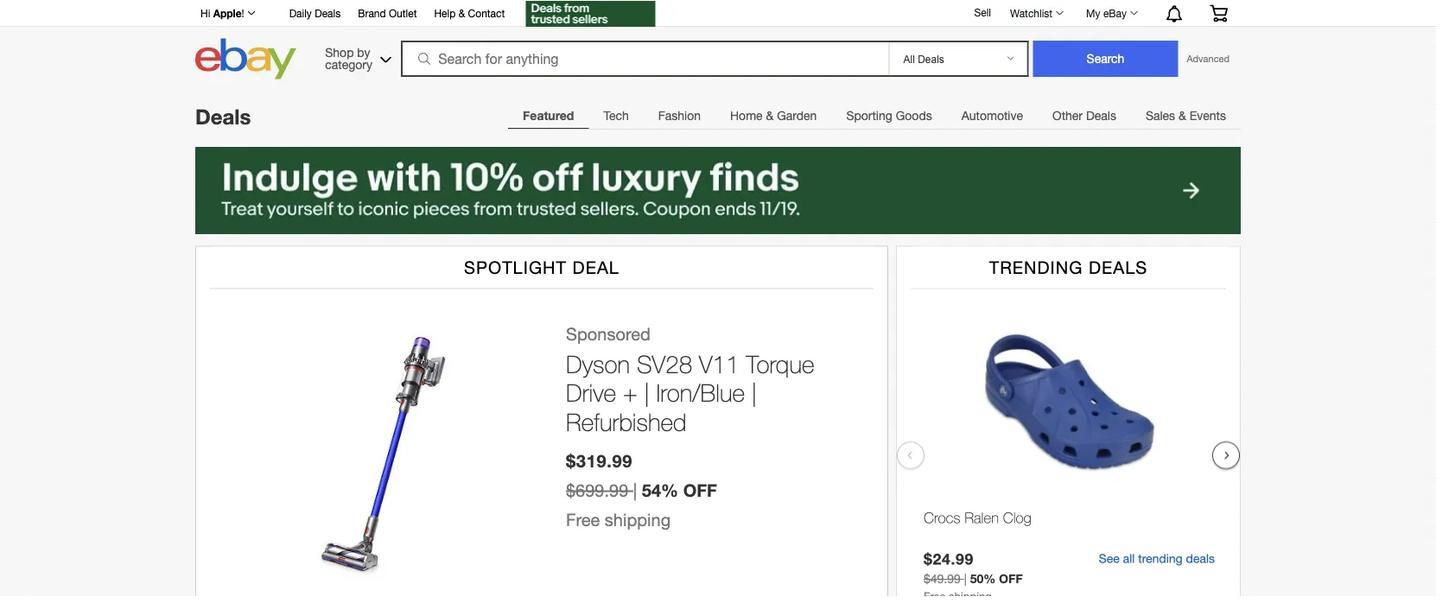 Task type: locate. For each thing, give the bounding box(es) containing it.
deals inside menu bar
[[1086, 108, 1117, 123]]

+
[[623, 379, 638, 407]]

apple
[[213, 7, 242, 19]]

crocs ralen clog link
[[924, 509, 1215, 548]]

$319.99
[[566, 450, 633, 471]]

off for 50% off
[[999, 572, 1023, 586]]

hi apple !
[[201, 7, 244, 19]]

free
[[566, 510, 600, 530]]

fashion link
[[644, 99, 716, 133]]

advanced link
[[1178, 41, 1239, 76]]

off right "50%"
[[999, 572, 1023, 586]]

trending
[[989, 257, 1083, 277]]

see all trending deals
[[1099, 551, 1215, 566]]

indulge with 10% off luxury finds treat yourself iconic pieces from trusted sellers. coupon ends 11/19. image
[[195, 147, 1241, 234]]

daily
[[289, 7, 312, 19]]

home & garden
[[730, 108, 817, 123]]

sales & events link
[[1131, 99, 1241, 133]]

sponsored
[[566, 324, 651, 344]]

sell link
[[967, 6, 999, 18]]

& for home
[[766, 108, 774, 123]]

sell
[[974, 6, 991, 18]]

hi
[[201, 7, 210, 19]]

off
[[683, 480, 717, 501], [999, 572, 1023, 586]]

sporting goods
[[847, 108, 932, 123]]

all
[[1123, 551, 1135, 566]]

| left "50%"
[[964, 572, 967, 586]]

$49.99
[[924, 572, 961, 586]]

&
[[459, 7, 465, 19], [766, 108, 774, 123], [1179, 108, 1187, 123]]

& right "help"
[[459, 7, 465, 19]]

drive
[[566, 379, 616, 407]]

0 vertical spatial off
[[683, 480, 717, 501]]

& inside account navigation
[[459, 7, 465, 19]]

deals for other
[[1086, 108, 1117, 123]]

& right home
[[766, 108, 774, 123]]

1 horizontal spatial off
[[999, 572, 1023, 586]]

home & garden link
[[716, 99, 832, 133]]

torque
[[746, 349, 815, 378]]

sales & events
[[1146, 108, 1226, 123]]

$49.99 | 50% off
[[924, 572, 1023, 586]]

dyson
[[566, 349, 630, 378]]

free shipping
[[566, 510, 671, 530]]

ebay
[[1104, 7, 1127, 19]]

& right sales on the top right of the page
[[1179, 108, 1187, 123]]

shop by category button
[[317, 38, 395, 76]]

home
[[730, 108, 763, 123]]

1 horizontal spatial &
[[766, 108, 774, 123]]

brand outlet
[[358, 7, 417, 19]]

sponsored dyson sv28 v11 torque drive + | iron/blue | refurbished
[[566, 324, 815, 436]]

crocs ralen clog
[[924, 509, 1032, 526]]

0 horizontal spatial off
[[683, 480, 717, 501]]

see all trending deals link
[[1099, 551, 1215, 566]]

automotive
[[962, 108, 1023, 123]]

| right +
[[644, 379, 650, 407]]

daily deals link
[[289, 4, 341, 23]]

tech
[[604, 108, 629, 123]]

watchlist
[[1010, 7, 1053, 19]]

menu bar
[[508, 98, 1241, 133]]

see
[[1099, 551, 1120, 566]]

category
[[325, 57, 372, 71]]

spotlight deal
[[464, 257, 620, 277]]

advanced
[[1187, 53, 1230, 64]]

your shopping cart image
[[1209, 5, 1229, 22]]

deals
[[315, 7, 341, 19], [195, 104, 251, 129], [1086, 108, 1117, 123], [1089, 257, 1148, 277]]

outlet
[[389, 7, 417, 19]]

crocs
[[924, 509, 961, 526]]

1 vertical spatial off
[[999, 572, 1023, 586]]

0 horizontal spatial &
[[459, 7, 465, 19]]

$24.99
[[924, 550, 974, 568]]

shop
[[325, 45, 354, 59]]

dyson sv28 v11 torque drive + | iron/blue | refurbished link
[[566, 349, 870, 437]]

& for help
[[459, 7, 465, 19]]

2 horizontal spatial &
[[1179, 108, 1187, 123]]

none submit inside shop by category banner
[[1033, 41, 1178, 77]]

menu bar containing featured
[[508, 98, 1241, 133]]

$699.99
[[566, 481, 629, 501]]

my ebay
[[1087, 7, 1127, 19]]

help
[[434, 7, 456, 19]]

tab list
[[508, 98, 1241, 133]]

|
[[644, 379, 650, 407], [752, 379, 757, 407], [633, 481, 637, 501], [964, 572, 967, 586]]

spotlight
[[464, 257, 567, 277]]

deals inside 'link'
[[315, 7, 341, 19]]

deals for daily
[[315, 7, 341, 19]]

None submit
[[1033, 41, 1178, 77]]

off right 54%
[[683, 480, 717, 501]]

| left 54%
[[633, 481, 637, 501]]

$699.99 | 54% off
[[566, 480, 717, 501]]

brand
[[358, 7, 386, 19]]



Task type: describe. For each thing, give the bounding box(es) containing it.
help & contact link
[[434, 4, 505, 23]]

my
[[1087, 7, 1101, 19]]

tab list containing featured
[[508, 98, 1241, 133]]

deals link
[[195, 104, 251, 129]]

sv28
[[637, 349, 693, 378]]

by
[[357, 45, 370, 59]]

clog
[[1003, 509, 1032, 526]]

54%
[[642, 480, 679, 501]]

deals for trending
[[1089, 257, 1148, 277]]

fashion
[[658, 108, 701, 123]]

sales
[[1146, 108, 1176, 123]]

sporting goods link
[[832, 99, 947, 133]]

refurbished
[[566, 408, 687, 436]]

50%
[[970, 572, 996, 586]]

other deals link
[[1038, 99, 1131, 133]]

ralen
[[965, 509, 999, 526]]

sporting
[[847, 108, 893, 123]]

help & contact
[[434, 7, 505, 19]]

v11
[[699, 349, 740, 378]]

other deals
[[1053, 108, 1117, 123]]

garden
[[777, 108, 817, 123]]

automotive link
[[947, 99, 1038, 133]]

off for 54% off
[[683, 480, 717, 501]]

watchlist link
[[1001, 3, 1072, 23]]

deal
[[573, 257, 620, 277]]

events
[[1190, 108, 1226, 123]]

Search for anything text field
[[404, 42, 885, 75]]

trending
[[1139, 551, 1183, 566]]

goods
[[896, 108, 932, 123]]

shop by category
[[325, 45, 372, 71]]

contact
[[468, 7, 505, 19]]

| inside $699.99 | 54% off
[[633, 481, 637, 501]]

daily deals
[[289, 7, 341, 19]]

shipping
[[605, 510, 671, 530]]

| down torque
[[752, 379, 757, 407]]

tech link
[[589, 99, 644, 133]]

!
[[242, 7, 244, 19]]

shop by category banner
[[191, 0, 1241, 84]]

featured link
[[508, 99, 589, 133]]

get the coupon image
[[526, 1, 655, 27]]

featured
[[523, 108, 574, 123]]

& for sales
[[1179, 108, 1187, 123]]

other
[[1053, 108, 1083, 123]]

brand outlet link
[[358, 4, 417, 23]]

my ebay link
[[1077, 3, 1146, 23]]

account navigation
[[191, 0, 1241, 29]]

trending deals
[[989, 257, 1148, 277]]

deals
[[1186, 551, 1215, 566]]

iron/blue
[[656, 379, 745, 407]]



Task type: vqa. For each thing, say whether or not it's contained in the screenshot.
55
no



